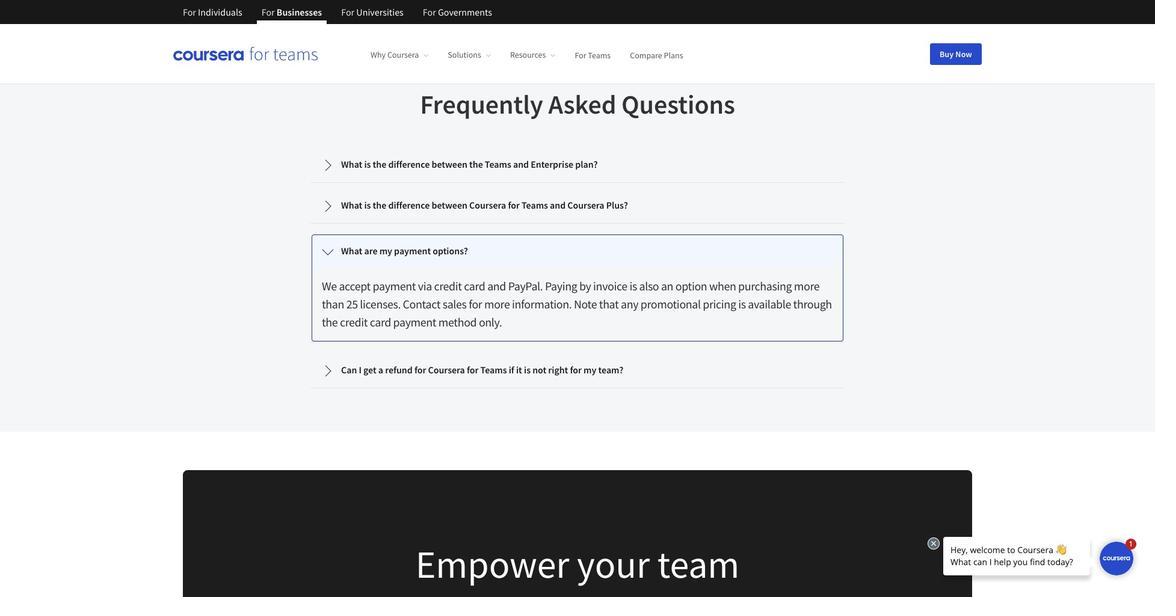 Task type: vqa. For each thing, say whether or not it's contained in the screenshot.
first Earn from the top of the page
no



Task type: describe. For each thing, give the bounding box(es) containing it.
for teams
[[575, 49, 611, 60]]

the inside we accept payment via credit card and paypal. paying by invoice is also an option when purchasing more than 25 licenses. contact sales for more information. note that any promotional pricing is available through the credit card payment method only.
[[322, 314, 338, 329]]

compare plans link
[[630, 49, 683, 60]]

teams inside "dropdown button"
[[485, 158, 511, 170]]

teams left compare
[[588, 49, 611, 60]]

for individuals
[[183, 6, 242, 18]]

0 horizontal spatial card
[[370, 314, 391, 329]]

method
[[439, 314, 477, 329]]

information.
[[512, 296, 572, 311]]

why coursera link
[[371, 49, 429, 60]]

resources
[[510, 49, 546, 60]]

between for the
[[432, 158, 468, 170]]

0 horizontal spatial more
[[484, 296, 510, 311]]

what is the difference between the teams and enterprise plan?
[[341, 158, 598, 170]]

pricing
[[703, 296, 736, 311]]

why coursera
[[371, 49, 419, 60]]

empower your team
[[416, 540, 740, 588]]

businesses
[[277, 6, 322, 18]]

compare
[[630, 49, 662, 60]]

for for individuals
[[183, 6, 196, 18]]

by
[[579, 278, 591, 293]]

and inside what is the difference between coursera for teams and coursera plus? 'dropdown button'
[[550, 199, 566, 211]]

difference for the
[[388, 158, 430, 170]]

what is the difference between coursera for teams and coursera plus? button
[[312, 189, 843, 222]]

governments
[[438, 6, 492, 18]]

also
[[639, 278, 659, 293]]

teams inside 'dropdown button'
[[522, 199, 548, 211]]

your
[[577, 540, 650, 588]]

get
[[364, 364, 377, 376]]

teams inside dropdown button
[[481, 364, 507, 376]]

coursera left plus?
[[568, 199, 605, 211]]

we
[[322, 278, 337, 293]]

1 vertical spatial payment
[[373, 278, 416, 293]]

is inside "dropdown button"
[[364, 158, 371, 170]]

a
[[378, 364, 383, 376]]

1 horizontal spatial more
[[794, 278, 820, 293]]

option
[[676, 278, 707, 293]]

it
[[516, 364, 522, 376]]

individuals
[[198, 6, 242, 18]]

buy now button
[[930, 43, 982, 65]]

we accept payment via credit card and paypal. paying by invoice is also an option when purchasing more than 25 licenses. contact sales for more information. note that any promotional pricing is available through the credit card payment method only.
[[322, 278, 832, 329]]

0 vertical spatial my
[[380, 245, 392, 257]]

questions
[[622, 88, 735, 121]]

for right resources link
[[575, 49, 586, 60]]

what are my payment options?
[[341, 245, 468, 257]]

solutions
[[448, 49, 481, 60]]

what are my payment options? button
[[312, 235, 843, 267]]

now
[[956, 48, 972, 59]]

is inside dropdown button
[[524, 364, 531, 376]]

i
[[359, 364, 362, 376]]

banner navigation
[[173, 0, 502, 24]]

paying
[[545, 278, 577, 293]]

25
[[346, 296, 358, 311]]

1 vertical spatial my
[[584, 364, 597, 376]]

if
[[509, 364, 514, 376]]

for governments
[[423, 6, 492, 18]]

1 horizontal spatial credit
[[434, 278, 462, 293]]

compare plans
[[630, 49, 683, 60]]

through
[[793, 296, 832, 311]]

and inside we accept payment via credit card and paypal. paying by invoice is also an option when purchasing more than 25 licenses. contact sales for more information. note that any promotional pricing is available through the credit card payment method only.
[[488, 278, 506, 293]]

for universities
[[341, 6, 404, 18]]

any
[[621, 296, 639, 311]]

licenses.
[[360, 296, 401, 311]]

than
[[322, 296, 344, 311]]

what for what are my payment options?
[[341, 245, 362, 257]]

asked
[[549, 88, 616, 121]]

what is the difference between the teams and enterprise plan? button
[[312, 148, 843, 181]]

the inside what is the difference between coursera for teams and coursera plus? 'dropdown button'
[[373, 199, 387, 211]]

can i get a refund for coursera for teams if it is not right for my team? button
[[312, 354, 843, 387]]

plus?
[[606, 199, 628, 211]]

coursera right why
[[388, 49, 419, 60]]



Task type: locate. For each thing, give the bounding box(es) containing it.
and down enterprise
[[550, 199, 566, 211]]

2 what from the top
[[341, 199, 362, 211]]

teams
[[588, 49, 611, 60], [485, 158, 511, 170], [522, 199, 548, 211], [481, 364, 507, 376]]

invoice
[[593, 278, 628, 293]]

solutions link
[[448, 49, 491, 60]]

0 vertical spatial more
[[794, 278, 820, 293]]

when
[[709, 278, 736, 293]]

for left businesses
[[262, 6, 275, 18]]

2 difference from the top
[[388, 199, 430, 211]]

2 horizontal spatial and
[[550, 199, 566, 211]]

difference
[[388, 158, 430, 170], [388, 199, 430, 211]]

coursera for teams image
[[173, 47, 318, 61]]

0 horizontal spatial and
[[488, 278, 506, 293]]

0 horizontal spatial my
[[380, 245, 392, 257]]

for inside 'dropdown button'
[[508, 199, 520, 211]]

sales
[[443, 296, 467, 311]]

not
[[533, 364, 547, 376]]

0 vertical spatial card
[[464, 278, 485, 293]]

what inside dropdown button
[[341, 245, 362, 257]]

what inside 'dropdown button'
[[341, 199, 362, 211]]

0 vertical spatial difference
[[388, 158, 430, 170]]

for inside we accept payment via credit card and paypal. paying by invoice is also an option when purchasing more than 25 licenses. contact sales for more information. note that any promotional pricing is available through the credit card payment method only.
[[469, 296, 482, 311]]

1 vertical spatial credit
[[340, 314, 368, 329]]

payment up via
[[394, 245, 431, 257]]

1 vertical spatial card
[[370, 314, 391, 329]]

0 vertical spatial payment
[[394, 245, 431, 257]]

via
[[418, 278, 432, 293]]

what for what is the difference between the teams and enterprise plan?
[[341, 158, 362, 170]]

paypal.
[[508, 278, 543, 293]]

is
[[364, 158, 371, 170], [364, 199, 371, 211], [630, 278, 637, 293], [738, 296, 746, 311], [524, 364, 531, 376]]

available
[[748, 296, 791, 311]]

card
[[464, 278, 485, 293], [370, 314, 391, 329]]

my
[[380, 245, 392, 257], [584, 364, 597, 376]]

more up the through
[[794, 278, 820, 293]]

my right are
[[380, 245, 392, 257]]

0 vertical spatial and
[[513, 158, 529, 170]]

empower
[[416, 540, 570, 588]]

what for what is the difference between coursera for teams and coursera plus?
[[341, 199, 362, 211]]

for for businesses
[[262, 6, 275, 18]]

credit up 'sales'
[[434, 278, 462, 293]]

promotional
[[641, 296, 701, 311]]

accept
[[339, 278, 371, 293]]

between for coursera
[[432, 199, 468, 211]]

1 vertical spatial difference
[[388, 199, 430, 211]]

2 between from the top
[[432, 199, 468, 211]]

purchasing
[[738, 278, 792, 293]]

3 what from the top
[[341, 245, 362, 257]]

and
[[513, 158, 529, 170], [550, 199, 566, 211], [488, 278, 506, 293]]

are
[[364, 245, 378, 257]]

credit down 25
[[340, 314, 368, 329]]

and inside what is the difference between the teams and enterprise plan? "dropdown button"
[[513, 158, 529, 170]]

team
[[658, 540, 740, 588]]

for for universities
[[341, 6, 355, 18]]

that
[[599, 296, 619, 311]]

payment inside dropdown button
[[394, 245, 431, 257]]

difference inside "dropdown button"
[[388, 158, 430, 170]]

more
[[794, 278, 820, 293], [484, 296, 510, 311]]

2 vertical spatial payment
[[393, 314, 436, 329]]

only.
[[479, 314, 502, 329]]

right
[[548, 364, 568, 376]]

1 horizontal spatial and
[[513, 158, 529, 170]]

0 vertical spatial what
[[341, 158, 362, 170]]

contact
[[403, 296, 441, 311]]

for businesses
[[262, 6, 322, 18]]

between inside "dropdown button"
[[432, 158, 468, 170]]

between inside 'dropdown button'
[[432, 199, 468, 211]]

coursera
[[388, 49, 419, 60], [469, 199, 506, 211], [568, 199, 605, 211], [428, 364, 465, 376]]

1 vertical spatial between
[[432, 199, 468, 211]]

teams down enterprise
[[522, 199, 548, 211]]

card down licenses. at left
[[370, 314, 391, 329]]

is inside 'dropdown button'
[[364, 199, 371, 211]]

difference inside 'dropdown button'
[[388, 199, 430, 211]]

between up what is the difference between coursera for teams and coursera plus?
[[432, 158, 468, 170]]

note
[[574, 296, 597, 311]]

teams left if
[[481, 364, 507, 376]]

0 horizontal spatial credit
[[340, 314, 368, 329]]

enterprise
[[531, 158, 574, 170]]

for
[[183, 6, 196, 18], [262, 6, 275, 18], [341, 6, 355, 18], [423, 6, 436, 18], [575, 49, 586, 60]]

options?
[[433, 245, 468, 257]]

resources link
[[510, 49, 556, 60]]

can
[[341, 364, 357, 376]]

1 vertical spatial and
[[550, 199, 566, 211]]

credit
[[434, 278, 462, 293], [340, 314, 368, 329]]

what
[[341, 158, 362, 170], [341, 199, 362, 211], [341, 245, 362, 257]]

for left 'individuals'
[[183, 6, 196, 18]]

and left paypal. on the top of the page
[[488, 278, 506, 293]]

what inside "dropdown button"
[[341, 158, 362, 170]]

an
[[661, 278, 673, 293]]

0 vertical spatial credit
[[434, 278, 462, 293]]

for for governments
[[423, 6, 436, 18]]

why
[[371, 49, 386, 60]]

can i get a refund for coursera for teams if it is not right for my team?
[[341, 364, 624, 376]]

for teams link
[[575, 49, 611, 60]]

1 difference from the top
[[388, 158, 430, 170]]

coursera inside dropdown button
[[428, 364, 465, 376]]

difference for coursera
[[388, 199, 430, 211]]

coursera down what is the difference between the teams and enterprise plan? at the top of page
[[469, 199, 506, 211]]

plan?
[[575, 158, 598, 170]]

and left enterprise
[[513, 158, 529, 170]]

for
[[508, 199, 520, 211], [469, 296, 482, 311], [415, 364, 426, 376], [467, 364, 479, 376], [570, 364, 582, 376]]

2 vertical spatial and
[[488, 278, 506, 293]]

buy now
[[940, 48, 972, 59]]

plans
[[664, 49, 683, 60]]

my left team?
[[584, 364, 597, 376]]

frequently asked questions
[[420, 88, 735, 121]]

0 vertical spatial between
[[432, 158, 468, 170]]

coursera right refund
[[428, 364, 465, 376]]

team?
[[598, 364, 624, 376]]

universities
[[356, 6, 404, 18]]

payment
[[394, 245, 431, 257], [373, 278, 416, 293], [393, 314, 436, 329]]

more up only.
[[484, 296, 510, 311]]

between down what is the difference between the teams and enterprise plan? at the top of page
[[432, 199, 468, 211]]

2 vertical spatial what
[[341, 245, 362, 257]]

refund
[[385, 364, 413, 376]]

1 vertical spatial what
[[341, 199, 362, 211]]

1 vertical spatial more
[[484, 296, 510, 311]]

1 between from the top
[[432, 158, 468, 170]]

buy
[[940, 48, 954, 59]]

frequently
[[420, 88, 543, 121]]

payment down contact
[[393, 314, 436, 329]]

payment up licenses. at left
[[373, 278, 416, 293]]

what is the difference between coursera for teams and coursera plus?
[[341, 199, 628, 211]]

for left governments
[[423, 6, 436, 18]]

for left universities
[[341, 6, 355, 18]]

the
[[373, 158, 387, 170], [469, 158, 483, 170], [373, 199, 387, 211], [322, 314, 338, 329]]

1 what from the top
[[341, 158, 362, 170]]

between
[[432, 158, 468, 170], [432, 199, 468, 211]]

1 horizontal spatial card
[[464, 278, 485, 293]]

teams up what is the difference between coursera for teams and coursera plus?
[[485, 158, 511, 170]]

card up 'sales'
[[464, 278, 485, 293]]

1 horizontal spatial my
[[584, 364, 597, 376]]



